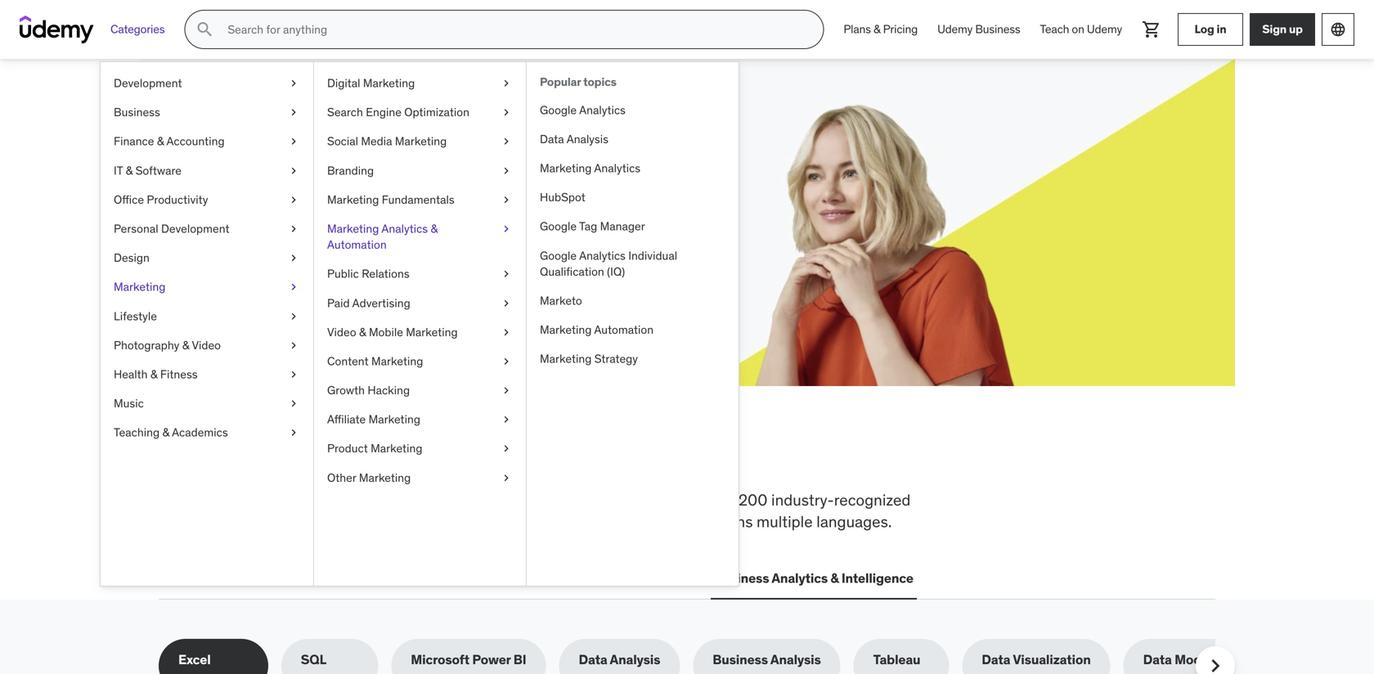 Task type: locate. For each thing, give the bounding box(es) containing it.
marketing down video & mobile marketing
[[371, 354, 423, 369]]

1 vertical spatial skills
[[350, 490, 385, 510]]

fitness
[[160, 367, 198, 382]]

health & fitness link
[[101, 360, 313, 389]]

it inside button
[[294, 570, 305, 587]]

affiliate marketing link
[[314, 405, 526, 434]]

development inside button
[[192, 570, 274, 587]]

analytics down topics
[[579, 103, 626, 117]]

it & software link
[[101, 156, 313, 185]]

technical
[[406, 490, 469, 510]]

2 vertical spatial development
[[192, 570, 274, 587]]

including
[[522, 490, 586, 510]]

1 horizontal spatial your
[[339, 130, 398, 164]]

xsmall image
[[287, 75, 300, 91], [500, 75, 513, 91], [287, 104, 300, 120], [500, 104, 513, 120], [287, 134, 300, 150], [287, 163, 300, 179], [287, 192, 300, 208], [287, 221, 300, 237], [500, 221, 513, 237], [287, 250, 300, 266], [287, 279, 300, 295], [500, 295, 513, 311], [287, 337, 300, 353], [287, 396, 300, 412], [500, 412, 513, 428], [287, 425, 300, 441], [500, 470, 513, 486]]

well-
[[404, 512, 437, 532]]

xsmall image inside video & mobile marketing link
[[500, 324, 513, 340]]

plans & pricing
[[844, 22, 918, 37]]

catalog
[[283, 512, 334, 532]]

video down 'paid'
[[327, 325, 356, 339]]

lifestyle
[[114, 309, 157, 323]]

xsmall image for digital marketing
[[500, 75, 513, 91]]

2 vertical spatial google
[[540, 248, 577, 263]]

1 vertical spatial development
[[161, 221, 230, 236]]

office
[[114, 192, 144, 207]]

xsmall image inside design link
[[287, 250, 300, 266]]

0 vertical spatial data analysis
[[540, 132, 609, 146]]

xsmall image inside other marketing link
[[500, 470, 513, 486]]

communication
[[597, 570, 694, 587]]

communication button
[[594, 559, 698, 598]]

xsmall image inside growth hacking link
[[500, 383, 513, 399]]

data left science
[[498, 570, 526, 587]]

tag
[[579, 219, 597, 234]]

data analysis inside 'topic filters' element
[[579, 651, 661, 668]]

plans
[[844, 22, 871, 37]]

development link
[[101, 69, 313, 98]]

1 horizontal spatial udemy
[[1087, 22, 1123, 37]]

google for google analytics
[[540, 103, 577, 117]]

xsmall image for branding
[[500, 163, 513, 179]]

xsmall image inside marketing link
[[287, 279, 300, 295]]

for
[[296, 130, 334, 164], [683, 490, 702, 510]]

microsoft power bi
[[411, 651, 527, 668]]

design link
[[101, 243, 313, 273]]

marketing fundamentals
[[327, 192, 455, 207]]

data left modeling
[[1144, 651, 1172, 668]]

1 vertical spatial it
[[294, 570, 305, 587]]

analytics down multiple
[[772, 570, 828, 587]]

photography & video
[[114, 338, 221, 353]]

development for web
[[192, 570, 274, 587]]

3 google from the top
[[540, 248, 577, 263]]

google tag manager
[[540, 219, 645, 234]]

other marketing
[[327, 470, 411, 485]]

xsmall image for other marketing
[[500, 470, 513, 486]]

search engine optimization link
[[314, 98, 526, 127]]

for up potential
[[296, 130, 334, 164]]

marketing link
[[101, 273, 313, 302]]

xsmall image inside marketing analytics & automation "link"
[[500, 221, 513, 237]]

strategy
[[595, 352, 638, 366]]

leadership
[[410, 570, 478, 587]]

analytics down the fundamentals
[[382, 221, 428, 236]]

in right log
[[1217, 22, 1227, 36]]

one
[[553, 436, 612, 479]]

log in
[[1195, 22, 1227, 36]]

marketing automation link
[[527, 315, 739, 345]]

0 horizontal spatial automation
[[327, 237, 387, 252]]

hacking
[[368, 383, 410, 398]]

development down "office productivity" link
[[161, 221, 230, 236]]

place
[[618, 436, 703, 479]]

our
[[257, 512, 279, 532]]

xsmall image inside content marketing link
[[500, 353, 513, 369]]

analytics inside marketing analytics & automation
[[382, 221, 428, 236]]

marketing
[[363, 76, 415, 90], [395, 134, 447, 149], [540, 161, 592, 175], [327, 192, 379, 207], [327, 221, 379, 236], [114, 280, 166, 294], [540, 322, 592, 337], [406, 325, 458, 339], [540, 352, 592, 366], [371, 354, 423, 369], [369, 412, 421, 427], [371, 441, 423, 456], [359, 470, 411, 485]]

google down hubspot
[[540, 219, 577, 234]]

& inside button
[[831, 570, 839, 587]]

& for fitness
[[150, 367, 158, 382]]

automation
[[327, 237, 387, 252], [594, 322, 654, 337]]

0 horizontal spatial it
[[114, 163, 123, 178]]

digital marketing link
[[314, 69, 526, 98]]

& down marketing fundamentals link
[[431, 221, 438, 236]]

0 vertical spatial automation
[[327, 237, 387, 252]]

potential
[[293, 171, 345, 187]]

marketing up the "lifestyle"
[[114, 280, 166, 294]]

academics
[[172, 425, 228, 440]]

2 google from the top
[[540, 219, 577, 234]]

0 horizontal spatial your
[[265, 171, 290, 187]]

xsmall image inside personal development link
[[287, 221, 300, 237]]

personal
[[114, 221, 158, 236]]

marketing up to
[[359, 470, 411, 485]]

0 vertical spatial for
[[296, 130, 334, 164]]

and
[[682, 512, 708, 532]]

data right bi
[[579, 651, 608, 668]]

xsmall image inside affiliate marketing 'link'
[[500, 412, 513, 428]]

google
[[540, 103, 577, 117], [540, 219, 577, 234], [540, 248, 577, 263]]

& right plans
[[874, 22, 881, 37]]

data analysis link
[[527, 125, 739, 154]]

video
[[327, 325, 356, 339], [192, 338, 221, 353]]

in up including
[[515, 436, 547, 479]]

marketing down hacking
[[369, 412, 421, 427]]

& left intelligence
[[831, 570, 839, 587]]

certifications,
[[159, 512, 253, 532]]

xsmall image inside search engine optimization link
[[500, 104, 513, 120]]

sign up link
[[1250, 13, 1316, 46]]

xsmall image inside marketing fundamentals link
[[500, 192, 513, 208]]

0 horizontal spatial for
[[296, 130, 334, 164]]

xsmall image inside business link
[[287, 104, 300, 120]]

teach
[[1040, 22, 1070, 37]]

analytics up (iq)
[[579, 248, 626, 263]]

1 horizontal spatial for
[[683, 490, 702, 510]]

0 vertical spatial in
[[1217, 22, 1227, 36]]

skills
[[271, 436, 359, 479], [350, 490, 385, 510]]

prep
[[590, 490, 621, 510]]

log in link
[[1178, 13, 1244, 46]]

google down popular
[[540, 103, 577, 117]]

business inside udemy business link
[[976, 22, 1021, 37]]

& right finance
[[157, 134, 164, 149]]

business inside business link
[[114, 105, 160, 120]]

xsmall image for photography & video
[[287, 337, 300, 353]]

just
[[497, 171, 518, 187]]

1 vertical spatial in
[[515, 436, 547, 479]]

0 vertical spatial development
[[114, 76, 182, 90]]

xsmall image inside "office productivity" link
[[287, 192, 300, 208]]

0 vertical spatial it
[[114, 163, 123, 178]]

1 google from the top
[[540, 103, 577, 117]]

xsmall image inside music 'link'
[[287, 396, 300, 412]]

design
[[114, 250, 150, 265]]

1 horizontal spatial automation
[[594, 322, 654, 337]]

personal development link
[[101, 214, 313, 243]]

& for pricing
[[874, 22, 881, 37]]

data down google analytics at the top
[[540, 132, 564, 146]]

xsmall image
[[500, 134, 513, 150], [500, 163, 513, 179], [500, 192, 513, 208], [500, 266, 513, 282], [287, 308, 300, 324], [500, 324, 513, 340], [500, 353, 513, 369], [287, 367, 300, 383], [500, 383, 513, 399], [500, 441, 513, 457]]

bi
[[514, 651, 527, 668]]

data inside "marketing analytics & automation" element
[[540, 132, 564, 146]]

& right teaching
[[162, 425, 169, 440]]

0 horizontal spatial analysis
[[567, 132, 609, 146]]

analytics for google analytics
[[579, 103, 626, 117]]

1 horizontal spatial it
[[294, 570, 305, 587]]

marketing analytics link
[[527, 154, 739, 183]]

udemy image
[[20, 16, 94, 43]]

skills up supports
[[350, 490, 385, 510]]

marketing down the 15. at the left top of the page
[[327, 221, 379, 236]]

automation up public relations
[[327, 237, 387, 252]]

affiliate marketing
[[327, 412, 421, 427]]

& left mobile
[[359, 325, 366, 339]]

next image
[[1203, 653, 1229, 674]]

0 horizontal spatial udemy
[[938, 22, 973, 37]]

1 horizontal spatial video
[[327, 325, 356, 339]]

it & software
[[114, 163, 182, 178]]

you
[[366, 436, 424, 479]]

0 horizontal spatial video
[[192, 338, 221, 353]]

1 vertical spatial automation
[[594, 322, 654, 337]]

automation inside marketing analytics & automation
[[327, 237, 387, 252]]

& up fitness
[[182, 338, 189, 353]]

shopping cart with 0 items image
[[1142, 20, 1162, 39]]

udemy right on
[[1087, 22, 1123, 37]]

0 vertical spatial google
[[540, 103, 577, 117]]

finance & accounting
[[114, 134, 225, 149]]

xsmall image for video & mobile marketing
[[500, 324, 513, 340]]

1 vertical spatial data analysis
[[579, 651, 661, 668]]

xsmall image inside it & software link
[[287, 163, 300, 179]]

tableau
[[874, 651, 921, 668]]

0 vertical spatial your
[[339, 130, 398, 164]]

xsmall image inside public relations link
[[500, 266, 513, 282]]

development right web
[[192, 570, 274, 587]]

it up office
[[114, 163, 123, 178]]

1 vertical spatial google
[[540, 219, 577, 234]]

xsmall image inside health & fitness link
[[287, 367, 300, 383]]

professional
[[499, 512, 584, 532]]

xsmall image inside lifestyle 'link'
[[287, 308, 300, 324]]

xsmall image for affiliate marketing
[[500, 412, 513, 428]]

google up qualification
[[540, 248, 577, 263]]

teaching & academics
[[114, 425, 228, 440]]

business inside business analytics & intelligence button
[[714, 570, 769, 587]]

for up and
[[683, 490, 702, 510]]

video down lifestyle 'link'
[[192, 338, 221, 353]]

1 vertical spatial for
[[683, 490, 702, 510]]

supports
[[338, 512, 400, 532]]

& right health
[[150, 367, 158, 382]]

xsmall image for marketing
[[287, 279, 300, 295]]

xsmall image inside digital marketing link
[[500, 75, 513, 91]]

marketing down search engine optimization link
[[395, 134, 447, 149]]

science
[[529, 570, 578, 587]]

data analysis inside "marketing analytics & automation" element
[[540, 132, 609, 146]]

xsmall image inside teaching & academics link
[[287, 425, 300, 441]]

business analytics & intelligence
[[714, 570, 914, 587]]

xsmall image inside finance & accounting link
[[287, 134, 300, 150]]

xsmall image inside social media marketing link
[[500, 134, 513, 150]]

content marketing
[[327, 354, 423, 369]]

business for business
[[114, 105, 160, 120]]

it left certifications
[[294, 570, 305, 587]]

automation up strategy at the left of page
[[594, 322, 654, 337]]

analytics inside button
[[772, 570, 828, 587]]

business link
[[101, 98, 313, 127]]

&
[[874, 22, 881, 37], [157, 134, 164, 149], [126, 163, 133, 178], [431, 221, 438, 236], [359, 325, 366, 339], [182, 338, 189, 353], [150, 367, 158, 382], [162, 425, 169, 440], [831, 570, 839, 587]]

submit search image
[[195, 20, 215, 39]]

mobile
[[369, 325, 403, 339]]

& for academics
[[162, 425, 169, 440]]

xsmall image for personal development
[[287, 221, 300, 237]]

& for mobile
[[359, 325, 366, 339]]

2 udemy from the left
[[1087, 22, 1123, 37]]

google inside google analytics individual qualification (iq)
[[540, 248, 577, 263]]

0 horizontal spatial in
[[515, 436, 547, 479]]

1 horizontal spatial in
[[1217, 22, 1227, 36]]

plans & pricing link
[[834, 10, 928, 49]]

xsmall image inside paid advertising link
[[500, 295, 513, 311]]

skills up workplace
[[271, 436, 359, 479]]

marketing down 'marketing automation'
[[540, 352, 592, 366]]

xsmall image for music
[[287, 396, 300, 412]]

analytics inside google analytics individual qualification (iq)
[[579, 248, 626, 263]]

analytics down data analysis link at the top of page
[[594, 161, 641, 175]]

marketing fundamentals link
[[314, 185, 526, 214]]

development down categories dropdown button
[[114, 76, 182, 90]]

xsmall image inside development link
[[287, 75, 300, 91]]

analytics for marketing analytics & automation
[[382, 221, 428, 236]]

growth
[[327, 383, 365, 398]]

xsmall image for marketing fundamentals
[[500, 192, 513, 208]]

xsmall image inside product marketing link
[[500, 441, 513, 457]]

hubspot link
[[527, 183, 739, 212]]

& up office
[[126, 163, 133, 178]]

topic filters element
[[159, 639, 1252, 674]]

growth hacking
[[327, 383, 410, 398]]

popular topics
[[540, 74, 617, 89]]

business inside 'topic filters' element
[[713, 651, 768, 668]]

xsmall image inside photography & video link
[[287, 337, 300, 353]]

other
[[327, 470, 356, 485]]

xsmall image inside branding link
[[500, 163, 513, 179]]

& for video
[[182, 338, 189, 353]]

public
[[327, 266, 359, 281]]

google for google analytics individual qualification (iq)
[[540, 248, 577, 263]]

udemy right pricing in the top right of the page
[[938, 22, 973, 37]]



Task type: describe. For each thing, give the bounding box(es) containing it.
qualification
[[540, 264, 604, 279]]

marketing down marketo
[[540, 322, 592, 337]]

google tag manager link
[[527, 212, 739, 241]]

analytics for marketing analytics
[[594, 161, 641, 175]]

it for it certifications
[[294, 570, 305, 587]]

marketing down paid advertising link
[[406, 325, 458, 339]]

xsmall image for product marketing
[[500, 441, 513, 457]]

affiliate
[[327, 412, 366, 427]]

hubspot
[[540, 190, 586, 205]]

business for business analysis
[[713, 651, 768, 668]]

marketing up engine
[[363, 76, 415, 90]]

15.
[[336, 189, 352, 206]]

for inside skills for your future expand your potential with a course. starting at just $12.99 through dec 15.
[[296, 130, 334, 164]]

marketing inside 'link'
[[540, 352, 592, 366]]

product
[[327, 441, 368, 456]]

rounded
[[437, 512, 495, 532]]

content
[[327, 354, 369, 369]]

xsmall image for public relations
[[500, 266, 513, 282]]

analysis inside data analysis link
[[567, 132, 609, 146]]

data modeling
[[1144, 651, 1232, 668]]

1 udemy from the left
[[938, 22, 973, 37]]

spans
[[712, 512, 753, 532]]

marketo link
[[527, 286, 739, 315]]

topics
[[584, 74, 617, 89]]

& for accounting
[[157, 134, 164, 149]]

other marketing link
[[314, 463, 526, 492]]

sql
[[301, 651, 327, 668]]

development
[[588, 512, 679, 532]]

industry-
[[772, 490, 834, 510]]

marketing analytics & automation element
[[526, 62, 739, 586]]

marketing inside marketing analytics & automation
[[327, 221, 379, 236]]

2 horizontal spatial analysis
[[771, 651, 821, 668]]

& inside marketing analytics & automation
[[431, 221, 438, 236]]

at
[[482, 171, 494, 187]]

marketing down with
[[327, 192, 379, 207]]

all
[[159, 436, 207, 479]]

teaching & academics link
[[101, 418, 313, 447]]

1 horizontal spatial analysis
[[610, 651, 661, 668]]

analytics for business analytics & intelligence
[[772, 570, 828, 587]]

business analysis
[[713, 651, 821, 668]]

with
[[348, 171, 373, 187]]

xsmall image for business
[[287, 104, 300, 120]]

growth hacking link
[[314, 376, 526, 405]]

xsmall image for design
[[287, 250, 300, 266]]

marketing down affiliate marketing
[[371, 441, 423, 456]]

dec
[[310, 189, 333, 206]]

engine
[[366, 105, 402, 120]]

marketing analytics
[[540, 161, 641, 175]]

google analytics link
[[527, 96, 739, 125]]

teaching
[[114, 425, 160, 440]]

xsmall image for it & software
[[287, 163, 300, 179]]

teach on udemy
[[1040, 22, 1123, 37]]

google analytics individual qualification (iq)
[[540, 248, 678, 279]]

product marketing link
[[314, 434, 526, 463]]

music
[[114, 396, 144, 411]]

on
[[1072, 22, 1085, 37]]

search
[[327, 105, 363, 120]]

marketing inside 'link'
[[369, 412, 421, 427]]

Search for anything text field
[[224, 16, 804, 43]]

choose a language image
[[1330, 21, 1347, 38]]

public relations link
[[314, 260, 526, 289]]

udemy business link
[[928, 10, 1031, 49]]

xsmall image for development
[[287, 75, 300, 91]]

popular
[[540, 74, 581, 89]]

individual
[[629, 248, 678, 263]]

leadership button
[[407, 559, 481, 598]]

video & mobile marketing
[[327, 325, 458, 339]]

business analytics & intelligence button
[[711, 559, 917, 598]]

automation inside marketing automation link
[[594, 322, 654, 337]]

data inside button
[[498, 570, 526, 587]]

data science button
[[494, 559, 581, 598]]

marketing analytics & automation link
[[314, 214, 526, 260]]

languages.
[[817, 512, 892, 532]]

data visualization
[[982, 651, 1091, 668]]

starting
[[432, 171, 479, 187]]

xsmall image for growth hacking
[[500, 383, 513, 399]]

development for personal
[[161, 221, 230, 236]]

0 vertical spatial skills
[[271, 436, 359, 479]]

content marketing link
[[314, 347, 526, 376]]

1 vertical spatial your
[[265, 171, 290, 187]]

skills for your future expand your potential with a course. starting at just $12.99 through dec 15.
[[218, 130, 518, 206]]

for inside covering critical workplace skills to technical topics, including prep content for over 200 industry-recognized certifications, our catalog supports well-rounded professional development and spans multiple languages.
[[683, 490, 702, 510]]

marketing up hubspot
[[540, 161, 592, 175]]

relations
[[362, 266, 410, 281]]

xsmall image for social media marketing
[[500, 134, 513, 150]]

xsmall image for office productivity
[[287, 192, 300, 208]]

analytics for google analytics individual qualification (iq)
[[579, 248, 626, 263]]

paid advertising
[[327, 296, 411, 310]]

video & mobile marketing link
[[314, 318, 526, 347]]

digital
[[327, 76, 360, 90]]

photography & video link
[[101, 331, 313, 360]]

workplace
[[275, 490, 346, 510]]

manager
[[600, 219, 645, 234]]

visualization
[[1013, 651, 1091, 668]]

categories button
[[101, 10, 175, 49]]

skills inside covering critical workplace skills to technical topics, including prep content for over 200 industry-recognized certifications, our catalog supports well-rounded professional development and spans multiple languages.
[[350, 490, 385, 510]]

xsmall image for marketing analytics & automation
[[500, 221, 513, 237]]

a
[[376, 171, 383, 187]]

microsoft
[[411, 651, 470, 668]]

web development button
[[159, 559, 277, 598]]

lifestyle link
[[101, 302, 313, 331]]

digital marketing
[[327, 76, 415, 90]]

google for google tag manager
[[540, 219, 577, 234]]

data left visualization
[[982, 651, 1011, 668]]

modeling
[[1175, 651, 1232, 668]]

& for software
[[126, 163, 133, 178]]

xsmall image for health & fitness
[[287, 367, 300, 383]]

business for business analytics & intelligence
[[714, 570, 769, 587]]

200
[[739, 490, 768, 510]]

social media marketing
[[327, 134, 447, 149]]

photography
[[114, 338, 179, 353]]

media
[[361, 134, 392, 149]]

course.
[[386, 171, 429, 187]]

xsmall image for finance & accounting
[[287, 134, 300, 150]]

xsmall image for search engine optimization
[[500, 104, 513, 120]]

paid advertising link
[[314, 289, 526, 318]]

teach on udemy link
[[1031, 10, 1132, 49]]

udemy business
[[938, 22, 1021, 37]]

google analytics individual qualification (iq) link
[[527, 241, 739, 286]]

xsmall image for teaching & academics
[[287, 425, 300, 441]]

finance & accounting link
[[101, 127, 313, 156]]

xsmall image for paid advertising
[[500, 295, 513, 311]]

excel
[[178, 651, 211, 668]]

xsmall image for lifestyle
[[287, 308, 300, 324]]

fundamentals
[[382, 192, 455, 207]]

xsmall image for content marketing
[[500, 353, 513, 369]]

recognized
[[834, 490, 911, 510]]

it for it & software
[[114, 163, 123, 178]]



Task type: vqa. For each thing, say whether or not it's contained in the screenshot.
at
yes



